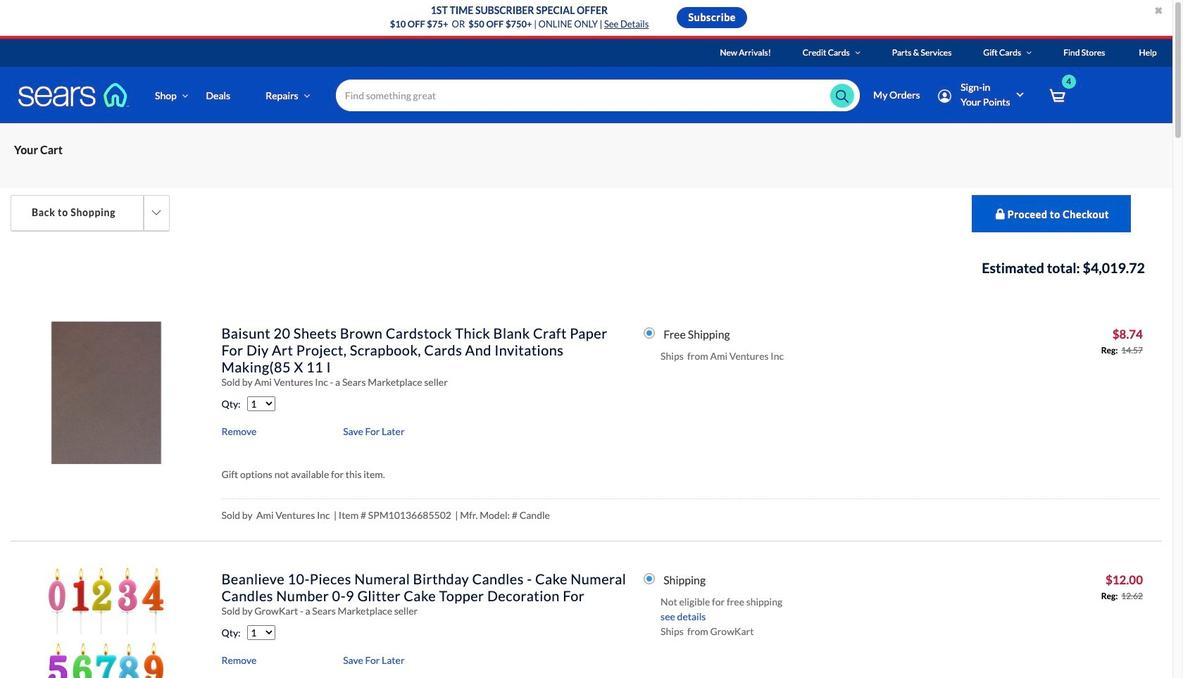 Task type: describe. For each thing, give the bounding box(es) containing it.
beanlieve 10-pieces numeral birthday candles - cake numeral candles number 0-9 glitter cake topper decoration for image
[[30, 562, 184, 679]]

0 vertical spatial angle down image
[[855, 49, 861, 57]]

1 vertical spatial angle down image
[[304, 91, 310, 100]]

1 horizontal spatial angle down image
[[1027, 49, 1032, 57]]

view cart image
[[1050, 88, 1066, 104]]

home image
[[18, 82, 130, 108]]

settings image
[[938, 89, 952, 103]]



Task type: locate. For each thing, give the bounding box(es) containing it.
None radio
[[644, 328, 655, 339], [644, 574, 655, 585], [644, 328, 655, 339], [644, 574, 655, 585]]

0 vertical spatial angle down image
[[1027, 49, 1032, 57]]

0 horizontal spatial angle down image
[[304, 91, 310, 100]]

angle down image
[[855, 49, 861, 57], [304, 91, 310, 100]]

navigation
[[0, 123, 1173, 188]]

baisunt 20 sheets brown cardstock thick blank craft paper for diy art project, scrapbook, cards and invitations making(85 x 11 i image
[[30, 316, 184, 470]]

main content
[[0, 123, 1173, 679]]

0 horizontal spatial angle down image
[[182, 91, 188, 100]]

Search text field
[[336, 80, 861, 111]]

angle down image
[[1027, 49, 1032, 57], [182, 91, 188, 100]]

1 vertical spatial angle down image
[[182, 91, 188, 100]]

banner
[[0, 39, 1184, 144]]

1 horizontal spatial angle down image
[[855, 49, 861, 57]]



Task type: vqa. For each thing, say whether or not it's contained in the screenshot.
Beanlieve 10-Pieces Numeral Birthday Candles - Cake Numeral Candles Number 0-9 Glitter Cake Topper Decoration For image
yes



